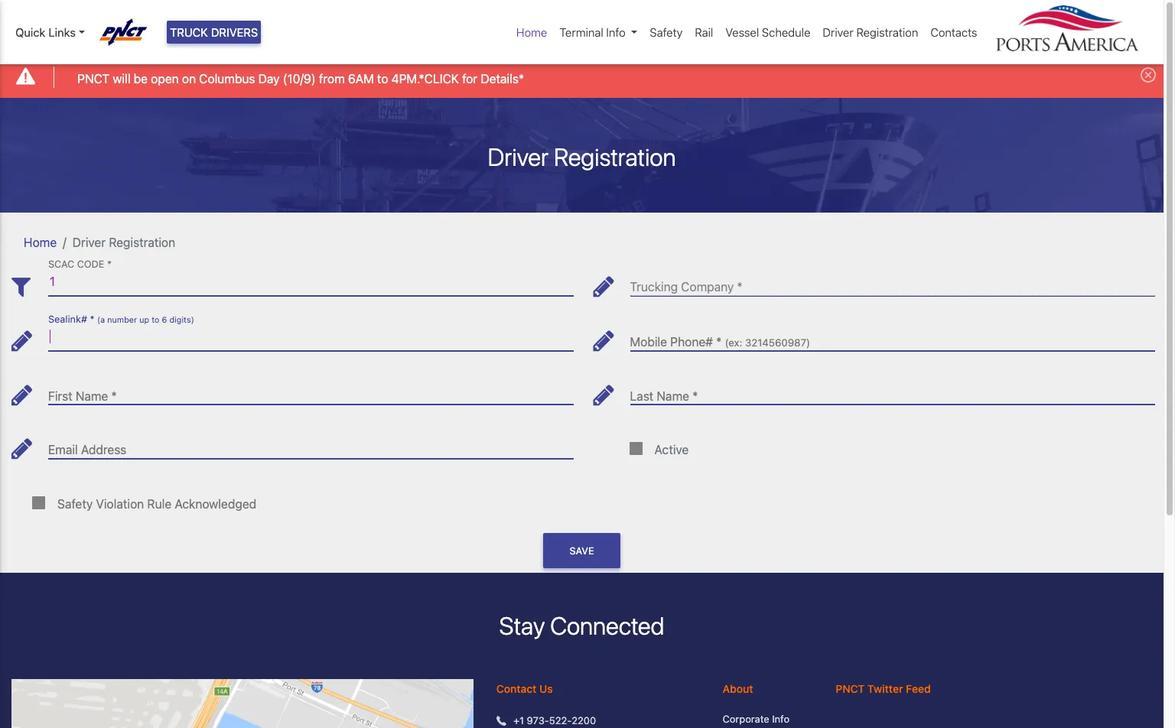Task type: vqa. For each thing, say whether or not it's contained in the screenshot.
will
yes



Task type: locate. For each thing, give the bounding box(es) containing it.
* right last
[[692, 389, 698, 403]]

pnct left will
[[77, 72, 110, 85]]

driver
[[823, 25, 854, 39], [488, 142, 549, 171], [72, 235, 106, 249]]

1 horizontal spatial name
[[657, 389, 689, 403]]

home
[[516, 25, 547, 39], [24, 235, 57, 249]]

safety left violation
[[57, 497, 93, 511]]

home link left "terminal"
[[510, 18, 553, 47]]

feed
[[906, 682, 931, 695]]

home link up scac
[[24, 235, 57, 249]]

* left the (ex:
[[716, 335, 722, 349]]

safety violation rule acknowledged
[[57, 497, 256, 511]]

rail link
[[689, 18, 719, 47]]

pnct left twitter
[[836, 682, 865, 695]]

twitter
[[867, 682, 903, 695]]

name for first
[[76, 389, 108, 403]]

columbus
[[199, 72, 255, 85]]

scac code *
[[48, 259, 112, 270]]

1 vertical spatial registration
[[554, 142, 676, 171]]

safety left rail
[[650, 25, 683, 39]]

driver registration inside driver registration link
[[823, 25, 918, 39]]

safety
[[650, 25, 683, 39], [57, 497, 93, 511]]

1 vertical spatial pnct
[[836, 682, 865, 695]]

truck drivers link
[[167, 21, 261, 44]]

will
[[113, 72, 130, 85]]

home left "terminal"
[[516, 25, 547, 39]]

0 horizontal spatial info
[[606, 25, 626, 39]]

0 vertical spatial home link
[[510, 18, 553, 47]]

home up scac
[[24, 235, 57, 249]]

quick
[[15, 25, 45, 39]]

rail
[[695, 25, 713, 39]]

1 horizontal spatial driver registration
[[488, 142, 676, 171]]

vessel schedule
[[725, 25, 810, 39]]

day
[[258, 72, 280, 85]]

0 horizontal spatial safety
[[57, 497, 93, 511]]

0 vertical spatial safety
[[650, 25, 683, 39]]

1 horizontal spatial safety
[[650, 25, 683, 39]]

0 vertical spatial to
[[377, 72, 388, 85]]

name right first at the left bottom
[[76, 389, 108, 403]]

0 horizontal spatial registration
[[109, 235, 175, 249]]

1 vertical spatial driver
[[488, 142, 549, 171]]

1 vertical spatial info
[[772, 713, 790, 725]]

1 vertical spatial home link
[[24, 235, 57, 249]]

0 vertical spatial home
[[516, 25, 547, 39]]

* right first at the left bottom
[[111, 389, 117, 403]]

safety for safety violation rule acknowledged
[[57, 497, 93, 511]]

terminal info
[[560, 25, 626, 39]]

pnct
[[77, 72, 110, 85], [836, 682, 865, 695]]

1 vertical spatial safety
[[57, 497, 93, 511]]

2 horizontal spatial driver
[[823, 25, 854, 39]]

mobile phone# * (ex: 3214560987)
[[630, 335, 810, 349]]

0 horizontal spatial name
[[76, 389, 108, 403]]

* right "company"
[[737, 280, 743, 294]]

2 horizontal spatial registration
[[856, 25, 918, 39]]

1 horizontal spatial info
[[772, 713, 790, 725]]

to right 6am at the top left
[[377, 72, 388, 85]]

1 horizontal spatial to
[[377, 72, 388, 85]]

SCAC CODE * search field
[[48, 268, 573, 296]]

from
[[319, 72, 345, 85]]

info right "terminal"
[[606, 25, 626, 39]]

0 vertical spatial registration
[[856, 25, 918, 39]]

(10/9)
[[283, 72, 316, 85]]

* for first name *
[[111, 389, 117, 403]]

be
[[134, 72, 148, 85]]

corporate info
[[723, 713, 790, 725]]

contact us
[[496, 682, 553, 695]]

1 horizontal spatial pnct
[[836, 682, 865, 695]]

name
[[76, 389, 108, 403], [657, 389, 689, 403]]

* right code
[[107, 259, 112, 270]]

registration inside driver registration link
[[856, 25, 918, 39]]

None text field
[[48, 323, 573, 351]]

info for corporate info
[[772, 713, 790, 725]]

pnct inside alert
[[77, 72, 110, 85]]

2 vertical spatial driver
[[72, 235, 106, 249]]

mobile
[[630, 335, 667, 349]]

1 name from the left
[[76, 389, 108, 403]]

0 vertical spatial pnct
[[77, 72, 110, 85]]

* left (a
[[90, 314, 94, 325]]

address
[[81, 443, 126, 457]]

stay
[[499, 612, 545, 641]]

0 vertical spatial driver registration
[[823, 25, 918, 39]]

522-
[[549, 714, 572, 727]]

name right last
[[657, 389, 689, 403]]

quick links link
[[15, 24, 85, 41]]

pnct will be open on columbus day (10/9) from 6am to 4pm.*click for details* alert
[[0, 56, 1164, 98]]

0 vertical spatial info
[[606, 25, 626, 39]]

contact
[[496, 682, 537, 695]]

corporate info link
[[723, 712, 813, 727]]

0 horizontal spatial driver
[[72, 235, 106, 249]]

home link
[[510, 18, 553, 47], [24, 235, 57, 249]]

for
[[462, 72, 477, 85]]

*
[[107, 259, 112, 270], [737, 280, 743, 294], [90, 314, 94, 325], [716, 335, 722, 349], [111, 389, 117, 403], [692, 389, 698, 403]]

1 vertical spatial driver registration
[[488, 142, 676, 171]]

2 name from the left
[[657, 389, 689, 403]]

0 horizontal spatial to
[[152, 315, 159, 324]]

6
[[162, 315, 167, 324]]

0 horizontal spatial home
[[24, 235, 57, 249]]

info for terminal info
[[606, 25, 626, 39]]

1 vertical spatial to
[[152, 315, 159, 324]]

phone#
[[670, 335, 713, 349]]

last name *
[[630, 389, 698, 403]]

pnct will be open on columbus day (10/9) from 6am to 4pm.*click for details* link
[[77, 69, 524, 88]]

info right corporate
[[772, 713, 790, 725]]

to left 6
[[152, 315, 159, 324]]

driver registration
[[823, 25, 918, 39], [488, 142, 676, 171], [72, 235, 175, 249]]

connected
[[550, 612, 664, 641]]

to
[[377, 72, 388, 85], [152, 315, 159, 324]]

0 horizontal spatial driver registration
[[72, 235, 175, 249]]

code
[[77, 259, 104, 270]]

info
[[606, 25, 626, 39], [772, 713, 790, 725]]

* for mobile phone# * (ex: 3214560987)
[[716, 335, 722, 349]]

None text field
[[630, 323, 1155, 351]]

0 horizontal spatial pnct
[[77, 72, 110, 85]]

1 horizontal spatial home
[[516, 25, 547, 39]]

rule
[[147, 497, 171, 511]]

first name *
[[48, 389, 117, 403]]

registration
[[856, 25, 918, 39], [554, 142, 676, 171], [109, 235, 175, 249]]

2 horizontal spatial driver registration
[[823, 25, 918, 39]]

0 vertical spatial driver
[[823, 25, 854, 39]]

company
[[681, 280, 734, 294]]

contacts
[[931, 25, 977, 39]]



Task type: describe. For each thing, give the bounding box(es) containing it.
details*
[[481, 72, 524, 85]]

trucking
[[630, 280, 678, 294]]

4pm.*click
[[391, 72, 459, 85]]

1 horizontal spatial home link
[[510, 18, 553, 47]]

pnct will be open on columbus day (10/9) from 6am to 4pm.*click for details*
[[77, 72, 524, 85]]

violation
[[96, 497, 144, 511]]

number
[[107, 315, 137, 324]]

* for last name *
[[692, 389, 698, 403]]

acknowledged
[[175, 497, 256, 511]]

links
[[48, 25, 76, 39]]

0 horizontal spatial home link
[[24, 235, 57, 249]]

2200
[[572, 714, 596, 727]]

open
[[151, 72, 179, 85]]

to inside sealink# * (a number up to 6 digits)
[[152, 315, 159, 324]]

about
[[723, 682, 753, 695]]

to inside alert
[[377, 72, 388, 85]]

us
[[539, 682, 553, 695]]

terminal info link
[[553, 18, 644, 47]]

pnct for pnct will be open on columbus day (10/9) from 6am to 4pm.*click for details*
[[77, 72, 110, 85]]

close image
[[1141, 68, 1156, 83]]

corporate
[[723, 713, 769, 725]]

name for last
[[657, 389, 689, 403]]

* for scac code *
[[107, 259, 112, 270]]

* for trucking company *
[[737, 280, 743, 294]]

save
[[570, 545, 594, 557]]

2 vertical spatial registration
[[109, 235, 175, 249]]

truck
[[170, 25, 208, 39]]

Email Address text field
[[48, 431, 573, 459]]

pnct for pnct twitter feed
[[836, 682, 865, 695]]

terminal
[[560, 25, 603, 39]]

(a
[[97, 315, 105, 324]]

(ex:
[[725, 337, 742, 349]]

pnct twitter feed
[[836, 682, 931, 695]]

+1
[[513, 714, 524, 727]]

3214560987)
[[745, 337, 810, 349]]

+1 973-522-2200 link
[[513, 714, 596, 728]]

email address
[[48, 443, 126, 457]]

schedule
[[762, 25, 810, 39]]

last
[[630, 389, 654, 403]]

contacts link
[[924, 18, 983, 47]]

up
[[139, 315, 149, 324]]

1 horizontal spatial registration
[[554, 142, 676, 171]]

sealink#
[[48, 314, 87, 325]]

973-
[[527, 714, 549, 727]]

digits)
[[169, 315, 194, 324]]

safety link
[[644, 18, 689, 47]]

2 vertical spatial driver registration
[[72, 235, 175, 249]]

1 vertical spatial home
[[24, 235, 57, 249]]

sealink# * (a number up to 6 digits)
[[48, 314, 194, 325]]

save button
[[544, 533, 620, 569]]

scac
[[48, 259, 74, 270]]

email
[[48, 443, 78, 457]]

1 horizontal spatial driver
[[488, 142, 549, 171]]

Trucking Company * text field
[[630, 268, 1155, 296]]

on
[[182, 72, 196, 85]]

trucking company *
[[630, 280, 743, 294]]

6am
[[348, 72, 374, 85]]

+1 973-522-2200
[[513, 714, 596, 727]]

vessel
[[725, 25, 759, 39]]

First Name * text field
[[48, 377, 573, 405]]

Last Name * text field
[[630, 377, 1155, 405]]

truck drivers
[[170, 25, 258, 39]]

safety for safety
[[650, 25, 683, 39]]

driver registration link
[[817, 18, 924, 47]]

quick links
[[15, 25, 76, 39]]

active
[[654, 443, 689, 457]]

drivers
[[211, 25, 258, 39]]

stay connected
[[499, 612, 664, 641]]

vessel schedule link
[[719, 18, 817, 47]]

first
[[48, 389, 72, 403]]



